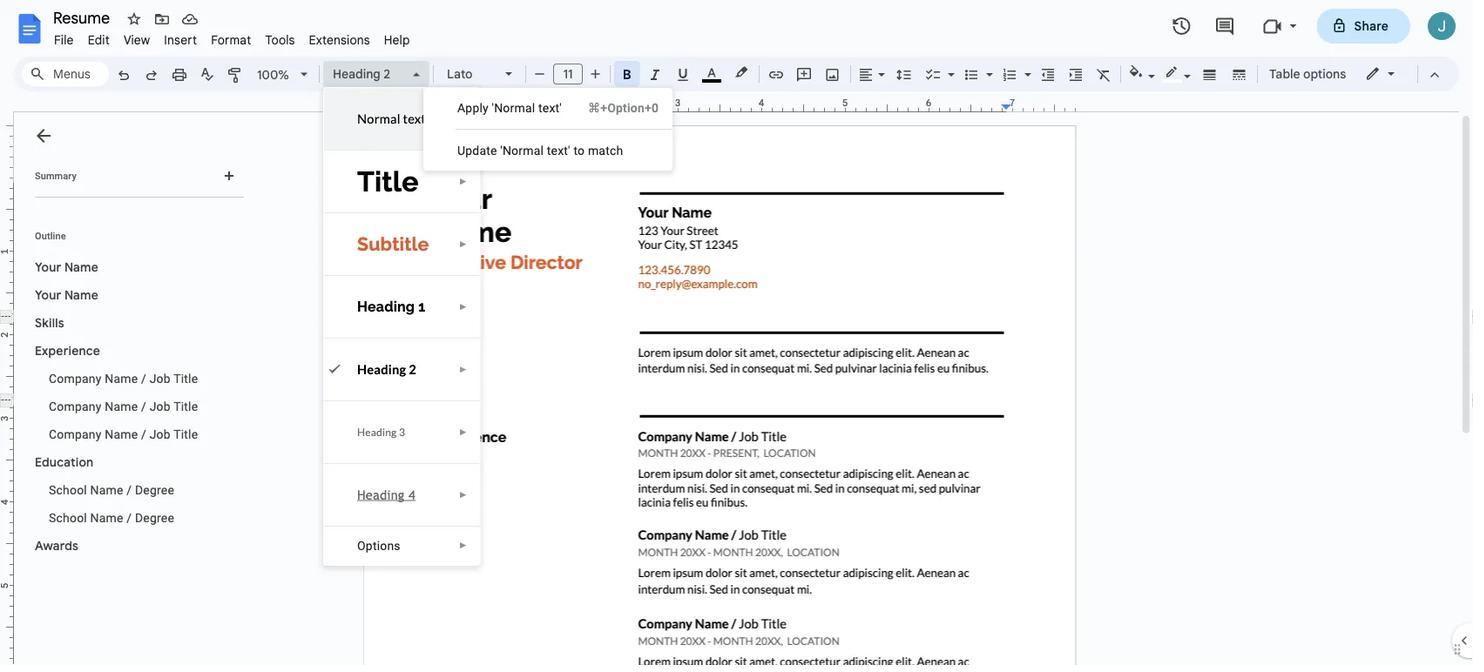 Task type: vqa. For each thing, say whether or not it's contained in the screenshot.
3rd size icon from the bottom
no



Task type: describe. For each thing, give the bounding box(es) containing it.
view menu item
[[117, 30, 157, 50]]

format menu item
[[204, 30, 258, 50]]

experience
[[35, 343, 100, 359]]

insert
[[164, 32, 197, 48]]

2 school from the top
[[49, 511, 87, 526]]

options
[[1304, 66, 1347, 81]]

Menus field
[[22, 62, 109, 86]]

education
[[35, 455, 94, 470]]

line & paragraph spacing image
[[895, 62, 915, 86]]

1 your name from the top
[[35, 260, 99, 275]]

checklist menu image
[[944, 63, 955, 69]]

Rename text field
[[47, 7, 120, 28]]

table
[[1270, 66, 1301, 81]]

u
[[458, 143, 466, 158]]

outline
[[35, 231, 66, 241]]

1
[[419, 299, 426, 315]]

1 school from the top
[[49, 483, 87, 498]]

'normal for pply
[[492, 101, 535, 115]]

help
[[384, 32, 410, 48]]

heading left 1
[[357, 299, 415, 315]]

insert image image
[[823, 62, 843, 86]]

Zoom text field
[[253, 63, 295, 87]]

bulleted list menu image
[[982, 63, 994, 69]]

options o element
[[357, 539, 406, 553]]

heading left 3
[[357, 426, 397, 439]]

menu inside title application
[[424, 88, 673, 171]]

file menu item
[[47, 30, 81, 50]]

help menu item
[[377, 30, 417, 50]]

extensions menu item
[[302, 30, 377, 50]]

3
[[399, 426, 405, 439]]

heading 3
[[357, 426, 405, 439]]

2 inside title list box
[[409, 362, 417, 377]]

summary
[[35, 170, 77, 181]]

text' for u pdate 'normal text' to match
[[547, 143, 571, 158]]

heading up heading 3
[[357, 362, 406, 377]]

u pdate 'normal text' to match
[[458, 143, 624, 158]]

⌘+option+0
[[588, 101, 659, 115]]

Font size field
[[553, 64, 590, 85]]

awards
[[35, 539, 78, 554]]

heading inside option
[[333, 66, 381, 81]]

1 job from the top
[[150, 372, 171, 386]]

extensions
[[309, 32, 370, 48]]

format
[[211, 32, 251, 48]]

5 ► from the top
[[459, 365, 468, 375]]

1 company from the top
[[49, 372, 102, 386]]

edit menu item
[[81, 30, 117, 50]]

share
[[1355, 18, 1389, 34]]

a
[[458, 101, 466, 115]]

Font size text field
[[554, 64, 582, 85]]

3 company name / job title from the top
[[49, 428, 198, 442]]

document outline element
[[14, 112, 251, 666]]

menu bar banner
[[0, 0, 1474, 666]]

Star checkbox
[[122, 7, 146, 31]]

Zoom field
[[250, 62, 316, 88]]

text
[[403, 111, 426, 126]]

ptions
[[366, 539, 401, 553]]

heading 2 inside option
[[333, 66, 391, 81]]

heading left the 4
[[357, 488, 405, 503]]

outline heading
[[14, 229, 251, 254]]

1 company name / job title from the top
[[49, 372, 198, 386]]

text color image
[[703, 62, 722, 83]]

main toolbar
[[108, 0, 1356, 361]]

skills
[[35, 316, 64, 331]]

apply 'normal text' a element
[[458, 101, 567, 115]]

8 ► from the top
[[459, 541, 468, 551]]

border dash image
[[1230, 62, 1250, 86]]

2 degree from the top
[[135, 511, 174, 526]]

2 your from the top
[[35, 288, 61, 303]]

highlight color image
[[732, 62, 751, 83]]



Task type: locate. For each thing, give the bounding box(es) containing it.
1 ► from the top
[[459, 114, 468, 124]]

0 vertical spatial your
[[35, 260, 61, 275]]

1 school name / degree from the top
[[49, 483, 174, 498]]

title application
[[0, 0, 1474, 666]]

1 vertical spatial your name
[[35, 288, 99, 303]]

1 degree from the top
[[135, 483, 174, 498]]

1 vertical spatial heading 2
[[357, 362, 417, 377]]

company name / job title
[[49, 372, 198, 386], [49, 400, 198, 414], [49, 428, 198, 442]]

heading 2 down heading 1
[[357, 362, 417, 377]]

numbered list menu image
[[1021, 63, 1032, 69]]

0 vertical spatial company
[[49, 372, 102, 386]]

heading down extensions menu item
[[333, 66, 381, 81]]

text'
[[539, 101, 562, 115], [547, 143, 571, 158]]

0 vertical spatial company name / job title
[[49, 372, 198, 386]]

degree
[[135, 483, 174, 498], [135, 511, 174, 526]]

your up skills
[[35, 288, 61, 303]]

o ptions
[[357, 539, 401, 553]]

⌘+option+0 element
[[567, 99, 659, 117]]

lato
[[447, 66, 473, 81]]

mode and view toolbar
[[1353, 57, 1449, 92]]

edit
[[88, 32, 110, 48]]

name
[[64, 260, 99, 275], [64, 288, 99, 303], [105, 372, 138, 386], [105, 400, 138, 414], [105, 428, 138, 442], [90, 483, 123, 498], [90, 511, 123, 526]]

view
[[124, 32, 150, 48]]

2 school name / degree from the top
[[49, 511, 174, 526]]

4 ► from the top
[[459, 302, 468, 312]]

0 vertical spatial degree
[[135, 483, 174, 498]]

title list box
[[323, 87, 481, 567]]

1 vertical spatial company name / job title
[[49, 400, 198, 414]]

2 company from the top
[[49, 400, 102, 414]]

1 vertical spatial your
[[35, 288, 61, 303]]

school up awards
[[49, 511, 87, 526]]

subtitle
[[357, 234, 429, 255]]

heading 2 inside title list box
[[357, 362, 417, 377]]

your name up skills
[[35, 288, 99, 303]]

summary heading
[[35, 169, 77, 183]]

menu bar containing file
[[47, 23, 417, 51]]

insert menu item
[[157, 30, 204, 50]]

update 'normal text' to match u element
[[458, 143, 629, 158]]

2 ► from the top
[[459, 177, 468, 187]]

1 vertical spatial degree
[[135, 511, 174, 526]]

table options
[[1270, 66, 1347, 81]]

1 vertical spatial 2
[[409, 362, 417, 377]]

'normal for pdate
[[501, 143, 544, 158]]

font list. lato selected. option
[[447, 62, 495, 86]]

title inside list box
[[357, 165, 419, 198]]

menu bar
[[47, 23, 417, 51]]

text' down font size "text box"
[[539, 101, 562, 115]]

'normal right pply
[[492, 101, 535, 115]]

1 vertical spatial job
[[150, 400, 171, 414]]

0 vertical spatial 'normal
[[492, 101, 535, 115]]

1 vertical spatial text'
[[547, 143, 571, 158]]

heading 4
[[357, 488, 416, 503]]

►
[[459, 114, 468, 124], [459, 177, 468, 187], [459, 239, 468, 249], [459, 302, 468, 312], [459, 365, 468, 375], [459, 428, 468, 438], [459, 490, 468, 500], [459, 541, 468, 551]]

text' for a pply 'normal text'
[[539, 101, 562, 115]]

heading
[[333, 66, 381, 81], [357, 299, 415, 315], [357, 362, 406, 377], [357, 426, 397, 439], [357, 488, 405, 503]]

your name down outline
[[35, 260, 99, 275]]

title
[[357, 165, 419, 198], [174, 372, 198, 386], [174, 400, 198, 414], [174, 428, 198, 442]]

1 vertical spatial school
[[49, 511, 87, 526]]

0 horizontal spatial 2
[[384, 66, 391, 81]]

0 vertical spatial text'
[[539, 101, 562, 115]]

school name / degree up awards
[[49, 511, 174, 526]]

tools
[[265, 32, 295, 48]]

pply
[[466, 101, 489, 115]]

3 job from the top
[[150, 428, 171, 442]]

menu bar inside menu bar banner
[[47, 23, 417, 51]]

table options button
[[1262, 61, 1355, 87]]

0 vertical spatial 2
[[384, 66, 391, 81]]

school
[[49, 483, 87, 498], [49, 511, 87, 526]]

normal
[[357, 111, 401, 126]]

2 your name from the top
[[35, 288, 99, 303]]

2
[[384, 66, 391, 81], [409, 362, 417, 377]]

6 ► from the top
[[459, 428, 468, 438]]

2 vertical spatial company name / job title
[[49, 428, 198, 442]]

0 vertical spatial school name / degree
[[49, 483, 174, 498]]

school name / degree
[[49, 483, 174, 498], [49, 511, 174, 526]]

2 down heading 1
[[409, 362, 417, 377]]

0 vertical spatial job
[[150, 372, 171, 386]]

styles list. heading 2 selected. option
[[333, 62, 403, 86]]

heading 1
[[357, 299, 426, 315]]

2 inside option
[[384, 66, 391, 81]]

heading 2
[[333, 66, 391, 81], [357, 362, 417, 377]]

'normal right pdate in the left top of the page
[[501, 143, 544, 158]]

1 vertical spatial company
[[49, 400, 102, 414]]

3 ► from the top
[[459, 239, 468, 249]]

/
[[141, 372, 146, 386], [141, 400, 146, 414], [141, 428, 146, 442], [127, 483, 132, 498], [127, 511, 132, 526]]

menu containing a
[[424, 88, 673, 171]]

to
[[574, 143, 585, 158]]

1 vertical spatial school name / degree
[[49, 511, 174, 526]]

text' left to
[[547, 143, 571, 158]]

tools menu item
[[258, 30, 302, 50]]

menu
[[424, 88, 673, 171]]

your
[[35, 260, 61, 275], [35, 288, 61, 303]]

2 job from the top
[[150, 400, 171, 414]]

2 vertical spatial job
[[150, 428, 171, 442]]

'normal
[[492, 101, 535, 115], [501, 143, 544, 158]]

2 down help menu item
[[384, 66, 391, 81]]

2 vertical spatial company
[[49, 428, 102, 442]]

company
[[49, 372, 102, 386], [49, 400, 102, 414], [49, 428, 102, 442]]

4
[[409, 488, 416, 503]]

match
[[588, 143, 624, 158]]

school name / degree down education
[[49, 483, 174, 498]]

your down outline
[[35, 260, 61, 275]]

school down education
[[49, 483, 87, 498]]

border width image
[[1201, 62, 1221, 86]]

share button
[[1317, 9, 1411, 44]]

0 vertical spatial school
[[49, 483, 87, 498]]

7 ► from the top
[[459, 490, 468, 500]]

3 company from the top
[[49, 428, 102, 442]]

job
[[150, 372, 171, 386], [150, 400, 171, 414], [150, 428, 171, 442]]

0 vertical spatial your name
[[35, 260, 99, 275]]

a pply 'normal text'
[[458, 101, 562, 115]]

1 vertical spatial 'normal
[[501, 143, 544, 158]]

o
[[357, 539, 366, 553]]

1 horizontal spatial 2
[[409, 362, 417, 377]]

0 vertical spatial heading 2
[[333, 66, 391, 81]]

file
[[54, 32, 74, 48]]

pdate
[[466, 143, 497, 158]]

2 company name / job title from the top
[[49, 400, 198, 414]]

heading 2 down extensions menu item
[[333, 66, 391, 81]]

normal text
[[357, 111, 426, 126]]

your name
[[35, 260, 99, 275], [35, 288, 99, 303]]

1 your from the top
[[35, 260, 61, 275]]



